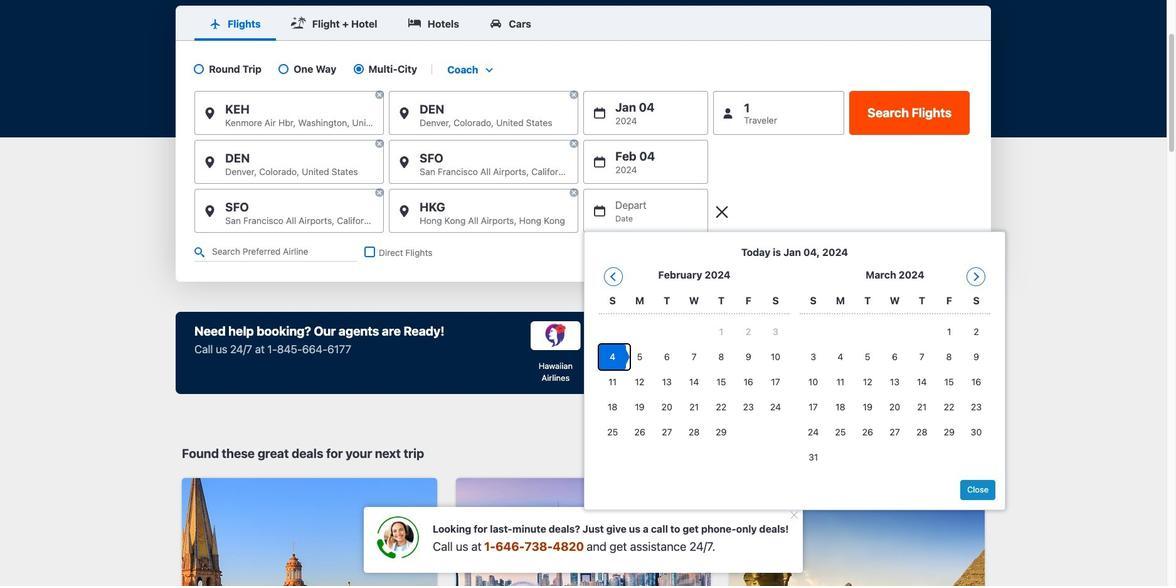 Task type: locate. For each thing, give the bounding box(es) containing it.
srt airline image
[[531, 321, 581, 350], [608, 321, 658, 350], [686, 321, 736, 350], [763, 321, 813, 350], [918, 321, 968, 350]]

None field
[[442, 63, 497, 76]]

None button
[[850, 91, 970, 135]]

1 srt airline image from the left
[[531, 321, 581, 350]]

this image is for guadalajara city image
[[182, 478, 437, 586]]

form
[[176, 5, 1006, 510]]

clear field image
[[375, 90, 385, 100], [569, 90, 579, 100], [375, 139, 385, 149], [375, 188, 385, 198], [569, 188, 579, 198]]

Search Preferred Airline text field
[[195, 243, 357, 262]]

3 srt airline image from the left
[[686, 321, 736, 350]]

search image
[[195, 247, 205, 257]]

2 srt airline image from the left
[[608, 321, 658, 350]]

dialog
[[584, 232, 1006, 510]]

delete flight image
[[713, 203, 731, 221]]

call us at1-646-738-4820 image
[[376, 516, 419, 559]]



Task type: vqa. For each thing, say whether or not it's contained in the screenshot.
arrival date: Saturday, January 20 at, 5:35PM. arrival to: Houston Intercontinental IAH Element
no



Task type: describe. For each thing, give the bounding box(es) containing it.
search widget tabs tab list
[[176, 5, 991, 41]]

this image is for cairo city image
[[730, 478, 985, 586]]

4 srt airline image from the left
[[763, 321, 813, 350]]

this image is for toronto city image
[[456, 478, 711, 586]]

clear field image
[[569, 139, 579, 149]]

5 srt airline image from the left
[[918, 321, 968, 350]]



